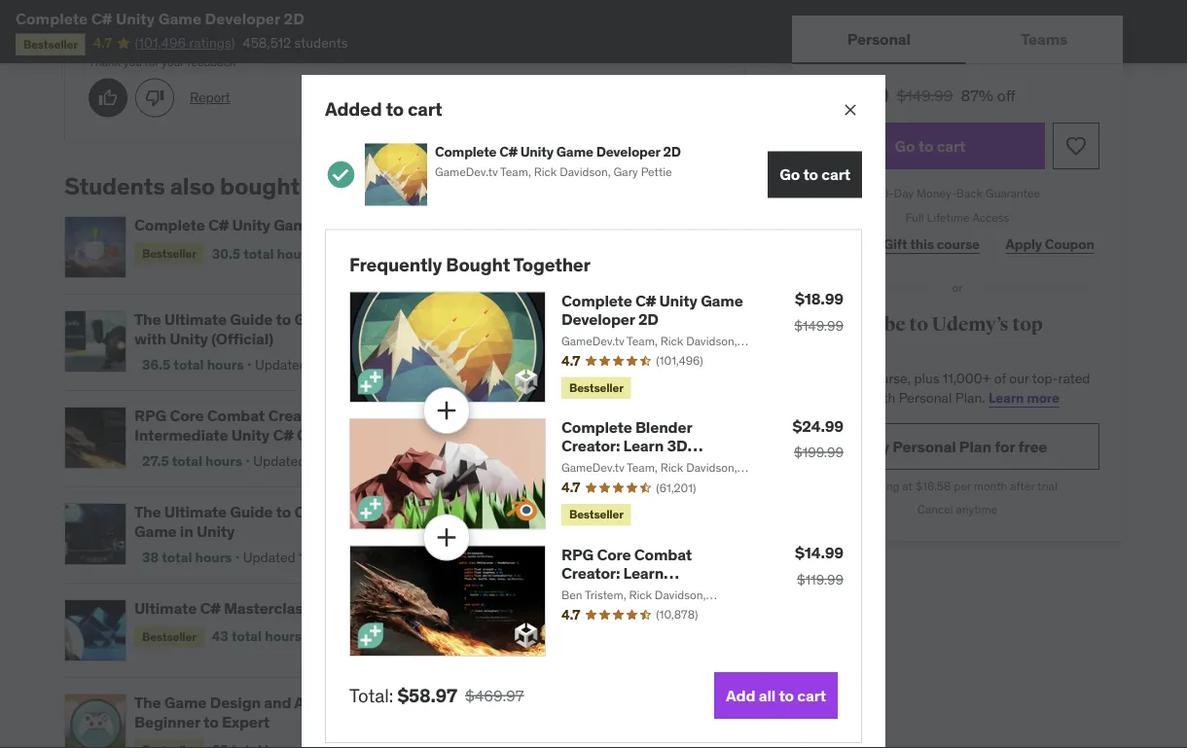 Task type: vqa. For each thing, say whether or not it's contained in the screenshot.
bottom small icon
no



Task type: locate. For each thing, give the bounding box(es) containing it.
$18.99 inside $18.99 $149.99
[[795, 289, 844, 309]]

3d inside complete blender creator: learn 3d modelling for beginners
[[667, 436, 688, 456]]

complete inside complete blender creator: learn 3d modelling for beginners
[[562, 418, 632, 438]]

updated for creating
[[243, 549, 296, 567]]

subscribe
[[816, 312, 906, 336]]

hours right 27.5
[[205, 453, 242, 470]]

davidson,
[[560, 165, 611, 180], [687, 333, 738, 348], [687, 460, 738, 475], [655, 587, 706, 603]]

rick inside ben tristem, rick davidson, gamedev.tv team
[[629, 587, 652, 603]]

1 the from the top
[[134, 310, 161, 330]]

this for get
[[841, 370, 864, 388]]

0 vertical spatial with
[[134, 328, 166, 348]]

2d up 458,512 students
[[284, 8, 305, 28]]

0 horizontal spatial rpg core combat creator: learn intermediate unity c# coding
[[134, 406, 370, 445]]

10/2023 down 2024
[[369, 628, 421, 646]]

2 the from the top
[[134, 502, 161, 522]]

design
[[210, 693, 261, 713]]

1 vertical spatial $119.99
[[651, 423, 691, 438]]

combat up ben tristem, rick davidson, gamedev.tv team
[[635, 545, 692, 565]]

0 vertical spatial ultimate
[[164, 310, 227, 330]]

subscribe to udemy's top courses
[[816, 312, 1043, 361]]

1 vertical spatial intermediate
[[562, 582, 656, 602]]

hours down ultimate c# masterclass for 2024 link
[[265, 628, 302, 646]]

the inside the ultimate guide to game development with unity (official)
[[134, 310, 161, 330]]

the left design
[[134, 693, 161, 713]]

2 horizontal spatial rpg
[[562, 545, 594, 565]]

7,816
[[565, 600, 596, 618]]

davidson, up "(61,201)"
[[687, 460, 738, 475]]

for inside 'link'
[[995, 436, 1016, 456]]

1 vertical spatial combat
[[635, 545, 692, 565]]

1 vertical spatial guide
[[230, 502, 273, 522]]

2 guide from the top
[[230, 502, 273, 522]]

0 vertical spatial $149.99
[[897, 85, 954, 105]]

0 vertical spatial 2d
[[284, 8, 305, 28]]

learn more link
[[989, 389, 1060, 407]]

1 horizontal spatial rpg core combat creator: learn intermediate unity c# coding
[[562, 545, 721, 621]]

1 vertical spatial ultimate
[[164, 502, 227, 522]]

ultimate for (official)
[[164, 310, 227, 330]]

updated for learn
[[253, 453, 306, 470]]

1 guide from the top
[[230, 310, 273, 330]]

0 horizontal spatial core
[[170, 406, 204, 426]]

personal inside button
[[848, 29, 911, 49]]

$14.99 $119.99
[[649, 309, 691, 341], [649, 405, 691, 438], [795, 543, 844, 589]]

core inside added to cart dialog
[[597, 545, 631, 565]]

1 vertical spatial creator:
[[562, 436, 620, 456]]

43
[[212, 628, 229, 646]]

$199.99
[[794, 444, 844, 461]]

courses,
[[816, 389, 867, 407]]

1 vertical spatial rpg core combat creator: learn intermediate unity c# coding link
[[562, 545, 721, 621]]

0 horizontal spatial this
[[841, 370, 864, 388]]

total right 27.5
[[172, 453, 202, 470]]

for left free
[[995, 436, 1016, 456]]

after
[[1011, 478, 1035, 493]]

undo mark as helpful image
[[98, 88, 118, 107]]

added to cart
[[325, 97, 442, 121]]

1 horizontal spatial 2d
[[639, 309, 659, 329]]

hours right 38
[[195, 549, 232, 567]]

gift this course
[[884, 236, 980, 253]]

1 vertical spatial $149.99
[[795, 317, 844, 334]]

$149.99 left 87%
[[897, 85, 954, 105]]

cart right 'added'
[[408, 97, 442, 121]]

try personal plan for free
[[868, 436, 1048, 456]]

(101,496
[[135, 34, 186, 52]]

core
[[170, 406, 204, 426], [597, 545, 631, 565]]

0 vertical spatial 10/2023
[[381, 245, 433, 262]]

udemy's
[[932, 312, 1009, 336]]

this up courses,
[[841, 370, 864, 388]]

2 vertical spatial updated 10/2023
[[313, 628, 421, 646]]

add
[[726, 686, 756, 706]]

report button
[[190, 88, 230, 107]]

go to cart down close modal icon
[[780, 165, 851, 185]]

2 vertical spatial $14.99
[[795, 543, 844, 563]]

1 vertical spatial gary
[[562, 350, 586, 365]]

1 vertical spatial $14.99 $119.99
[[649, 405, 691, 438]]

0 horizontal spatial with
[[134, 328, 166, 348]]

guide inside the ultimate guide to game development with unity (official)
[[230, 310, 273, 330]]

complete c# unity game developer 2d gamedev.tv team, rick davidson, gary pettie up 212,995
[[435, 143, 681, 180]]

1 vertical spatial xsmall image
[[536, 407, 552, 423]]

1 vertical spatial updated 10/2023
[[243, 549, 352, 567]]

1 vertical spatial $10.99
[[649, 598, 691, 615]]

$18.99 down personal button
[[816, 81, 889, 110]]

(10,878)
[[657, 608, 698, 623]]

get this course, plus 11,000+ of our top-rated courses, with personal plan.
[[816, 370, 1091, 407]]

2 vertical spatial the
[[134, 693, 161, 713]]

rick up "(61,201)"
[[661, 460, 684, 475]]

go inside added to cart dialog
[[780, 165, 800, 185]]

creating
[[294, 502, 357, 522]]

class
[[366, 693, 405, 713]]

total right 43
[[232, 628, 262, 646]]

core up the tristem,
[[597, 545, 631, 565]]

0 horizontal spatial go to cart
[[780, 165, 851, 185]]

1 horizontal spatial gary
[[614, 165, 638, 180]]

updated left 6/2023
[[253, 453, 306, 470]]

to right 'all'
[[779, 686, 794, 706]]

2 vertical spatial rpg
[[562, 545, 594, 565]]

0 vertical spatial xsmall image
[[537, 216, 553, 232]]

game left design
[[164, 693, 207, 713]]

30.5 total hours
[[212, 245, 314, 262]]

2 vertical spatial $14.99 $119.99
[[795, 543, 844, 589]]

go to cart inside added to cart dialog
[[780, 165, 851, 185]]

0 vertical spatial $119.99
[[651, 326, 691, 341]]

c#
[[91, 8, 112, 28], [500, 143, 518, 160], [208, 215, 229, 235], [636, 291, 656, 311], [273, 425, 294, 445], [700, 582, 721, 602], [200, 599, 221, 619]]

updated down the ultimate guide to creating an rpg game in unity
[[243, 549, 296, 567]]

rpg right an
[[381, 502, 413, 522]]

pettie down 96,422
[[589, 350, 620, 365]]

0 vertical spatial rpg core combat creator: learn intermediate unity c# coding
[[134, 406, 370, 445]]

guide inside the ultimate guide to creating an rpg game in unity
[[230, 502, 273, 522]]

4.7 up frequently bought together
[[463, 215, 481, 233]]

2 vertical spatial xsmall image
[[545, 600, 561, 615]]

1 vertical spatial wishlist image
[[717, 320, 736, 340]]

1 vertical spatial team,
[[627, 333, 658, 348]]

the for the game design and ai master class beginner to expert
[[134, 693, 161, 713]]

0 vertical spatial intermediate
[[134, 425, 228, 445]]

1 horizontal spatial rpg
[[381, 502, 413, 522]]

to left udemy's
[[910, 312, 929, 336]]

the for the ultimate guide to creating an rpg game in unity
[[134, 502, 161, 522]]

development
[[340, 310, 437, 330]]

the inside the game design and ai master class beginner to expert
[[134, 693, 161, 713]]

this inside gift this course link
[[911, 236, 935, 253]]

developer
[[205, 8, 280, 28], [596, 143, 661, 160], [319, 215, 393, 235], [562, 309, 635, 329]]

$14.99 inside added to cart dialog
[[795, 543, 844, 563]]

1 horizontal spatial core
[[597, 545, 631, 565]]

$119.99
[[651, 326, 691, 341], [651, 423, 691, 438], [797, 571, 844, 589]]

3d up frequently
[[396, 215, 417, 235]]

plan
[[960, 436, 992, 456]]

this right gift
[[911, 236, 935, 253]]

hours down 'complete c# unity game developer 3d' link
[[277, 245, 314, 262]]

hours for coding
[[205, 453, 242, 470]]

rpg up 27.5
[[134, 406, 167, 426]]

1 horizontal spatial with
[[870, 389, 896, 407]]

0 horizontal spatial combat
[[207, 406, 265, 426]]

ultimate inside the ultimate guide to creating an rpg game in unity
[[164, 502, 227, 522]]

hours for (official)
[[207, 356, 244, 374]]

updated 10/2023 down the ultimate guide to creating an rpg game in unity link
[[243, 549, 352, 567]]

3 the from the top
[[134, 693, 161, 713]]

davidson, inside ben tristem, rick davidson, gamedev.tv team
[[655, 587, 706, 603]]

updated for game
[[255, 356, 308, 374]]

1 horizontal spatial go
[[895, 136, 916, 156]]

0 vertical spatial go to cart
[[895, 136, 966, 156]]

try
[[868, 436, 890, 456]]

guide
[[230, 310, 273, 330], [230, 502, 273, 522]]

davidson, up (10,878)
[[655, 587, 706, 603]]

unity
[[116, 8, 155, 28], [521, 143, 554, 160], [232, 215, 270, 235], [660, 291, 698, 311], [170, 328, 208, 348], [232, 425, 270, 445], [197, 521, 235, 541], [659, 582, 697, 602]]

this inside get this course, plus 11,000+ of our top-rated courses, with personal plan.
[[841, 370, 864, 388]]

back
[[957, 185, 983, 201]]

61201 reviews element
[[657, 480, 697, 497]]

ultimate up 36.5 total hours
[[164, 310, 227, 330]]

$14.99 for the ultimate guide to game development with unity (official)
[[649, 309, 691, 326]]

added to cart dialog
[[302, 75, 886, 749]]

teams
[[1022, 29, 1068, 49]]

$14.99 $119.99 inside added to cart dialog
[[795, 543, 844, 589]]

4.2
[[463, 693, 482, 711]]

xsmall image left 96,422
[[540, 311, 555, 326]]

1 vertical spatial $18.99
[[795, 289, 844, 309]]

modelling
[[562, 455, 634, 475]]

$149.99
[[897, 85, 954, 105], [795, 317, 844, 334]]

1 horizontal spatial intermediate
[[562, 582, 656, 602]]

ultimate down 38
[[134, 599, 197, 619]]

$149.99 up courses
[[795, 317, 844, 334]]

go to cart button up money-
[[816, 123, 1046, 169]]

0 vertical spatial updated 10/2023
[[325, 245, 433, 262]]

total right 38
[[162, 549, 192, 567]]

rpg core combat creator: learn intermediate unity c# coding for topmost 'rpg core combat creator: learn intermediate unity c# coding' link
[[134, 406, 370, 445]]

bestseller
[[23, 36, 78, 52], [142, 246, 196, 261], [570, 380, 624, 395], [570, 507, 624, 522], [142, 629, 196, 644]]

learn up 6/2023
[[330, 406, 370, 426]]

personal
[[848, 29, 911, 49], [899, 389, 952, 407], [893, 436, 957, 456]]

learn down of
[[989, 389, 1024, 407]]

2 vertical spatial personal
[[893, 436, 957, 456]]

10878 reviews element
[[657, 607, 698, 624]]

$149.99 for $18.99 $149.99 87% off
[[897, 85, 954, 105]]

10/2023 up development
[[381, 245, 433, 262]]

creator: up the tristem,
[[562, 563, 620, 583]]

xsmall image left the 5,932
[[544, 503, 560, 519]]

lifetime
[[927, 210, 970, 225]]

1 $10.99 from the top
[[649, 502, 691, 519]]

2 $10.99 from the top
[[649, 598, 691, 615]]

intermediate up the team
[[562, 582, 656, 602]]

updated down 'complete c# unity game developer 3d' link
[[325, 245, 377, 262]]

access
[[973, 210, 1010, 225]]

learn more
[[989, 389, 1060, 407]]

1 vertical spatial personal
[[899, 389, 952, 407]]

the up 36.5
[[134, 310, 161, 330]]

creator: up updated 6/2023
[[268, 406, 327, 426]]

1 horizontal spatial combat
[[635, 545, 692, 565]]

1 vertical spatial go to cart
[[780, 165, 851, 185]]

2 vertical spatial creator:
[[562, 563, 620, 583]]

complete c# unity game developer 2d
[[16, 8, 305, 28]]

gamedev.tv up abbitt
[[562, 460, 625, 475]]

0 vertical spatial xsmall image
[[540, 311, 555, 326]]

hours
[[277, 245, 314, 262], [207, 356, 244, 374], [205, 453, 242, 470], [195, 549, 232, 567], [265, 628, 302, 646]]

for right you
[[145, 55, 159, 70]]

1 vertical spatial complete c# unity game developer 2d gamedev.tv team, rick davidson, gary pettie
[[562, 291, 743, 365]]

game up updated 7/2023
[[294, 310, 337, 330]]

updated down the ultimate guide to game development with unity (official)
[[255, 356, 308, 374]]

0 horizontal spatial rpg core combat creator: learn intermediate unity c# coding link
[[134, 406, 439, 445]]

ultimate inside the ultimate guide to game development with unity (official)
[[164, 310, 227, 330]]

2 vertical spatial team,
[[627, 460, 658, 475]]

2 horizontal spatial 2d
[[663, 143, 681, 160]]

0 vertical spatial $14.99
[[649, 309, 691, 326]]

1 vertical spatial 3d
[[667, 436, 688, 456]]

xsmall image left ben
[[545, 600, 561, 615]]

wishlist image
[[1065, 134, 1088, 158], [717, 320, 736, 340], [717, 704, 736, 723]]

$14.99 for rpg core combat creator: learn intermediate unity c# coding
[[649, 405, 691, 423]]

11,000+
[[943, 370, 992, 388]]

0 vertical spatial $14.99 $119.99
[[649, 309, 691, 341]]

rpg core combat creator: learn intermediate unity c# coding inside added to cart dialog
[[562, 545, 721, 621]]

hours down the (official)
[[207, 356, 244, 374]]

rated
[[1059, 370, 1091, 388]]

0 vertical spatial guide
[[230, 310, 273, 330]]

personal down plus
[[899, 389, 952, 407]]

2 vertical spatial 10/2023
[[369, 628, 421, 646]]

ultimate up 38 total hours
[[164, 502, 227, 522]]

the ultimate guide to creating an rpg game in unity link
[[134, 502, 439, 541]]

0 vertical spatial personal
[[848, 29, 911, 49]]

0 vertical spatial creator:
[[268, 406, 327, 426]]

2 vertical spatial $119.99
[[797, 571, 844, 589]]

with down 'course,'
[[870, 389, 896, 407]]

$149.99 inside added to cart dialog
[[795, 317, 844, 334]]

5,932
[[564, 504, 599, 521]]

ai
[[294, 693, 309, 713]]

team,
[[501, 165, 531, 180], [627, 333, 658, 348], [627, 460, 658, 475]]

our
[[1010, 370, 1030, 388]]

coding
[[297, 425, 349, 445], [562, 601, 614, 621]]

rick up 212,995
[[534, 165, 557, 180]]

10/2023 down creating
[[299, 549, 352, 567]]

1 vertical spatial xsmall image
[[544, 503, 560, 519]]

0 horizontal spatial coding
[[297, 425, 349, 445]]

1 horizontal spatial rpg core combat creator: learn intermediate unity c# coding link
[[562, 545, 721, 621]]

your
[[162, 55, 184, 70]]

rpg core combat creator: learn intermediate unity c# coding link
[[134, 406, 439, 445], [562, 545, 721, 621]]

xsmall image for ultimate c# masterclass for 2024
[[545, 600, 561, 615]]

1 vertical spatial 2d
[[663, 143, 681, 160]]

beginner
[[134, 712, 200, 732]]

tab list containing personal
[[792, 16, 1124, 64]]

$149.99 inside "$18.99 $149.99 87% off"
[[897, 85, 954, 105]]

gary
[[614, 165, 638, 180], [562, 350, 586, 365]]

guide down '30.5 total hours'
[[230, 310, 273, 330]]

personal up "$18.99 $149.99 87% off"
[[848, 29, 911, 49]]

gamedev.tv team, rick davidson, grant abbitt
[[562, 460, 738, 492]]

go to cart up money-
[[895, 136, 966, 156]]

the ultimate guide to game development with unity (official)
[[134, 310, 437, 348]]

1 vertical spatial this
[[841, 370, 864, 388]]

coding up 6/2023
[[297, 425, 349, 445]]

total
[[244, 245, 274, 262], [174, 356, 204, 374], [172, 453, 202, 470], [162, 549, 192, 567], [232, 628, 262, 646]]

with inside the ultimate guide to game development with unity (official)
[[134, 328, 166, 348]]

1 vertical spatial rpg
[[381, 502, 413, 522]]

combat up 27.5 total hours in the left bottom of the page
[[207, 406, 265, 426]]

gamedev.tv right complete c# unity game developer 2d image
[[435, 165, 498, 180]]

xsmall image
[[537, 216, 553, 232], [536, 407, 552, 423], [545, 600, 561, 615]]

$94.99
[[653, 615, 691, 631]]

coding left the team
[[562, 601, 614, 621]]

updated down 2024
[[313, 628, 365, 646]]

rpg inside added to cart dialog
[[562, 545, 594, 565]]

total: $58.97 $469.97
[[350, 684, 524, 708]]

1 horizontal spatial $149.99
[[897, 85, 954, 105]]

0 vertical spatial this
[[911, 236, 935, 253]]

tristem,
[[585, 587, 626, 603]]

1 horizontal spatial pettie
[[641, 165, 672, 180]]

rick up the team
[[629, 587, 652, 603]]

38
[[142, 549, 159, 567]]

$18.99 up 'subscribe'
[[795, 289, 844, 309]]

0 vertical spatial rpg
[[134, 406, 167, 426]]

unity inside the ultimate guide to game development with unity (official)
[[170, 328, 208, 348]]

abbitt
[[594, 477, 626, 492]]

game up 38
[[134, 521, 177, 541]]

0 vertical spatial $10.99
[[649, 502, 691, 519]]

cart up money-
[[937, 136, 966, 156]]

complete c# unity game developer 2d gamedev.tv team, rick davidson, gary pettie
[[435, 143, 681, 180], [562, 291, 743, 365]]

updated 10/2023 up development
[[325, 245, 433, 262]]

the left in
[[134, 502, 161, 522]]

pettie up $19.99
[[641, 165, 672, 180]]

learn inside complete blender creator: learn 3d modelling for beginners
[[624, 436, 664, 456]]

close modal image
[[841, 100, 861, 120]]

tab list
[[792, 16, 1124, 64]]

personal up $16.58
[[893, 436, 957, 456]]

0 vertical spatial gary
[[614, 165, 638, 180]]

0 horizontal spatial 3d
[[396, 215, 417, 235]]

2d up (101,496)
[[639, 309, 659, 329]]

davidson, up 212,995
[[560, 165, 611, 180]]

1 vertical spatial the
[[134, 502, 161, 522]]

complete c# unity game developer 2d gamedev.tv team, rick davidson, gary pettie down $179.99
[[562, 291, 743, 365]]

0 horizontal spatial $149.99
[[795, 317, 844, 334]]

$119.99 for rpg core combat creator: learn intermediate unity c# coding
[[651, 423, 691, 438]]

0 vertical spatial the
[[134, 310, 161, 330]]

xsmall image
[[540, 311, 555, 326], [544, 503, 560, 519]]

intermediate up 27.5 total hours in the left bottom of the page
[[134, 425, 228, 445]]

the inside the ultimate guide to creating an rpg game in unity
[[134, 502, 161, 522]]

wishlist image for the ultimate guide to game development with unity (official)
[[717, 320, 736, 340]]

7/2023
[[311, 356, 356, 374]]

the for the ultimate guide to game development with unity (official)
[[134, 310, 161, 330]]

rpg
[[134, 406, 167, 426], [381, 502, 413, 522], [562, 545, 594, 565]]

for up "(61,201)"
[[637, 455, 658, 475]]

3d up gamedev.tv team, rick davidson, grant abbitt at the bottom of page
[[667, 436, 688, 456]]

complete
[[16, 8, 88, 28], [435, 143, 497, 160], [134, 215, 205, 235], [562, 291, 632, 311], [562, 418, 632, 438]]

1 vertical spatial coding
[[562, 601, 614, 621]]

gamedev.tv
[[435, 165, 498, 180], [562, 333, 625, 348], [562, 460, 625, 475], [562, 604, 625, 619]]

in
[[180, 521, 193, 541]]

learn up gamedev.tv team, rick davidson, grant abbitt at the bottom of page
[[624, 436, 664, 456]]

to left expert
[[204, 712, 219, 732]]

1 horizontal spatial this
[[911, 236, 935, 253]]

87%
[[961, 85, 994, 105]]

0 vertical spatial pettie
[[641, 165, 672, 180]]

more
[[1027, 389, 1060, 407]]

1 vertical spatial rpg core combat creator: learn intermediate unity c# coding
[[562, 545, 721, 621]]

10/2023 for developer
[[381, 245, 433, 262]]



Task type: describe. For each thing, give the bounding box(es) containing it.
creator: inside complete blender creator: learn 3d modelling for beginners
[[562, 436, 620, 456]]

money-
[[917, 185, 957, 201]]

ultimate for in
[[164, 502, 227, 522]]

trial
[[1038, 478, 1058, 493]]

developer up 458,512
[[205, 8, 280, 28]]

0 vertical spatial complete c# unity game developer 2d gamedev.tv team, rick davidson, gary pettie
[[435, 143, 681, 180]]

davidson, up (101,496)
[[687, 333, 738, 348]]

learn up ben tristem, rick davidson, gamedev.tv team
[[624, 563, 664, 583]]

updated 10/2023 for developer
[[325, 245, 433, 262]]

top-
[[1033, 370, 1059, 388]]

to up money-
[[919, 136, 934, 156]]

30.5
[[212, 245, 241, 262]]

xsmall image for complete c# unity game developer 3d
[[537, 216, 553, 232]]

students
[[64, 172, 165, 201]]

team, inside gamedev.tv team, rick davidson, grant abbitt
[[627, 460, 658, 475]]

grant
[[562, 477, 591, 492]]

complete for complete blender creator: learn 3d modelling for beginners
[[562, 418, 632, 438]]

day
[[894, 185, 914, 201]]

the ultimate guide to game development with unity (official) link
[[134, 310, 439, 348]]

$14.99 $119.99 for the ultimate guide to game development with unity (official)
[[649, 309, 691, 341]]

updated 10/2023 for 2024
[[313, 628, 421, 646]]

combat inside added to cart dialog
[[635, 545, 692, 565]]

game inside the ultimate guide to game development with unity (official)
[[294, 310, 337, 330]]

4.7 down 4.5
[[463, 406, 481, 424]]

27.5 total hours
[[142, 453, 242, 470]]

go to cart button left 30- at the top right of the page
[[768, 152, 863, 198]]

mark as unhelpful image
[[145, 88, 165, 107]]

total for unity
[[174, 356, 204, 374]]

share button
[[816, 225, 863, 264]]

game up 212,995
[[557, 143, 594, 160]]

gamedev.tv down 96,422
[[562, 333, 625, 348]]

2024
[[338, 599, 375, 619]]

you
[[124, 55, 142, 70]]

game down wishlist image
[[701, 291, 743, 311]]

(101,496 ratings)
[[135, 34, 235, 52]]

intermediate inside added to cart dialog
[[562, 582, 656, 602]]

teams button
[[966, 16, 1124, 62]]

4.5
[[463, 310, 482, 327]]

wishlist image
[[717, 226, 736, 245]]

frequently bought together
[[350, 253, 591, 276]]

davidson, inside gamedev.tv team, rick davidson, grant abbitt
[[687, 460, 738, 475]]

developer down together
[[562, 309, 635, 329]]

gift
[[884, 236, 908, 253]]

game inside the game design and ai master class beginner to expert
[[164, 693, 207, 713]]

top
[[1013, 312, 1043, 336]]

complete for complete c# unity game developer 3d
[[134, 215, 205, 235]]

students also bought
[[64, 172, 300, 201]]

6/2023
[[309, 453, 356, 470]]

for left 2024
[[314, 599, 335, 619]]

0 horizontal spatial gary
[[562, 350, 586, 365]]

0 vertical spatial combat
[[207, 406, 265, 426]]

unity inside the ultimate guide to creating an rpg game in unity
[[197, 521, 235, 541]]

0 horizontal spatial intermediate
[[134, 425, 228, 445]]

personal button
[[792, 16, 966, 62]]

ultimate c# masterclass for 2024
[[134, 599, 375, 619]]

rick inside gamedev.tv team, rick davidson, grant abbitt
[[661, 460, 684, 475]]

xsmall image for the ultimate guide to game development with unity (official)
[[540, 311, 555, 326]]

0 horizontal spatial pettie
[[589, 350, 620, 365]]

(official)
[[211, 328, 274, 348]]

$149.99 for $18.99 $149.99
[[795, 317, 844, 334]]

the ultimate guide to creating an rpg game in unity
[[134, 502, 413, 541]]

hours for in
[[195, 549, 232, 567]]

0 vertical spatial team,
[[501, 165, 531, 180]]

36.5 total hours
[[142, 356, 244, 374]]

course,
[[867, 370, 911, 388]]

master
[[313, 693, 362, 713]]

4.7 up thank at the top left of the page
[[93, 34, 112, 52]]

xsmall image for the ultimate guide to creating an rpg game in unity
[[544, 503, 560, 519]]

add all to cart button
[[715, 673, 838, 719]]

apply coupon button
[[1001, 225, 1100, 264]]

to inside the ultimate guide to creating an rpg game in unity
[[276, 502, 291, 522]]

$24.99 $199.99
[[793, 416, 844, 461]]

to inside subscribe to udemy's top courses
[[910, 312, 929, 336]]

to up share "button"
[[804, 165, 819, 185]]

guide for creating
[[230, 502, 273, 522]]

cart right 'all'
[[798, 686, 827, 706]]

$10.99 $94.99
[[649, 598, 691, 631]]

complete c# unity game developer 2d image
[[365, 144, 427, 206]]

(61,201)
[[657, 481, 697, 496]]

101496 reviews element
[[657, 353, 704, 369]]

total for c#
[[172, 453, 202, 470]]

0 horizontal spatial rpg
[[134, 406, 167, 426]]

personal inside 'link'
[[893, 436, 957, 456]]

1 vertical spatial 10/2023
[[299, 549, 352, 567]]

30-day money-back guarantee full lifetime access
[[875, 185, 1041, 225]]

gamedev.tv inside ben tristem, rick davidson, gamedev.tv team
[[562, 604, 625, 619]]

1 horizontal spatial go to cart
[[895, 136, 966, 156]]

feedback
[[187, 55, 236, 70]]

thank you for your feedback
[[89, 55, 236, 70]]

458,512
[[243, 34, 291, 52]]

game inside the ultimate guide to creating an rpg game in unity
[[134, 521, 177, 541]]

an
[[360, 502, 378, 522]]

$14.99 $119.99 for rpg core combat creator: learn intermediate unity c# coding
[[649, 405, 691, 438]]

beginners
[[661, 455, 735, 475]]

0 horizontal spatial 2d
[[284, 8, 305, 28]]

with inside get this course, plus 11,000+ of our top-rated courses, with personal plan.
[[870, 389, 896, 407]]

month
[[974, 478, 1008, 493]]

complete blender creator: learn 3d modelling for beginners link
[[562, 418, 735, 475]]

complete for complete c# unity game developer 2d
[[16, 8, 88, 28]]

wishlist image for the game design and ai master class beginner to expert
[[717, 704, 736, 723]]

$119.99 for the ultimate guide to game development with unity (official)
[[651, 326, 691, 341]]

coding inside added to cart dialog
[[562, 601, 614, 621]]

developer up frequently
[[319, 215, 393, 235]]

rpg inside the ultimate guide to creating an rpg game in unity
[[381, 502, 413, 522]]

rick up (101,496)
[[661, 333, 684, 348]]

free
[[1019, 436, 1048, 456]]

for inside complete blender creator: learn 3d modelling for beginners
[[637, 455, 658, 475]]

4.7 up the 5,932
[[562, 479, 581, 497]]

game up (101,496 ratings)
[[158, 8, 202, 28]]

team
[[627, 604, 655, 619]]

report
[[190, 89, 230, 106]]

all
[[759, 686, 776, 706]]

apply
[[1006, 236, 1043, 253]]

$24.99
[[793, 416, 844, 436]]

of
[[995, 370, 1007, 388]]

to inside the game design and ai master class beginner to expert
[[204, 712, 219, 732]]

0 vertical spatial core
[[170, 406, 204, 426]]

rpg core combat creator: learn intermediate unity c# coding for the right 'rpg core combat creator: learn intermediate unity c# coding' link
[[562, 545, 721, 621]]

total right 30.5
[[244, 245, 274, 262]]

add all to cart
[[726, 686, 827, 706]]

and
[[264, 693, 291, 713]]

4.7 down ben
[[562, 606, 581, 624]]

blender
[[636, 418, 692, 438]]

2 vertical spatial 2d
[[639, 309, 659, 329]]

0 vertical spatial wishlist image
[[1065, 134, 1088, 158]]

xsmall image for rpg core combat creator: learn intermediate unity c# coding
[[536, 407, 552, 423]]

try personal plan for free link
[[816, 423, 1100, 470]]

27.5
[[142, 453, 169, 470]]

4.8
[[463, 502, 483, 520]]

game up '30.5 total hours'
[[274, 215, 316, 235]]

this for gift
[[911, 236, 935, 253]]

off
[[998, 85, 1016, 105]]

personal inside get this course, plus 11,000+ of our top-rated courses, with personal plan.
[[899, 389, 952, 407]]

0 vertical spatial go
[[895, 136, 916, 156]]

guide for game
[[230, 310, 273, 330]]

$10.99 for $10.99
[[649, 502, 691, 519]]

starting at $16.58 per month after trial cancel anytime
[[858, 478, 1058, 518]]

0 vertical spatial rpg core combat creator: learn intermediate unity c# coding link
[[134, 406, 439, 445]]

4.7 down 96,422
[[562, 352, 581, 370]]

$19.99
[[649, 214, 691, 232]]

to right 'added'
[[386, 97, 404, 121]]

$18.99 for $18.99 $149.99
[[795, 289, 844, 309]]

apply coupon
[[1006, 236, 1095, 253]]

ultimate c# masterclass for 2024 link
[[134, 599, 439, 619]]

ratings)
[[189, 34, 235, 52]]

0 vertical spatial 3d
[[396, 215, 417, 235]]

at
[[903, 478, 913, 493]]

$18.99 $149.99 87% off
[[816, 81, 1016, 110]]

$119.99 inside added to cart dialog
[[797, 571, 844, 589]]

gamedev.tv inside gamedev.tv team, rick davidson, grant abbitt
[[562, 460, 625, 475]]

ben
[[562, 587, 583, 603]]

10/2023 for 2024
[[369, 628, 421, 646]]

coupon
[[1046, 236, 1095, 253]]

total for game
[[162, 549, 192, 567]]

course
[[937, 236, 980, 253]]

$18.99 for $18.99 $149.99 87% off
[[816, 81, 889, 110]]

$19.99 $179.99
[[649, 214, 691, 247]]

43 total hours
[[212, 628, 302, 646]]

4.7 up $469.97
[[463, 599, 481, 616]]

103,988
[[556, 408, 606, 425]]

cancel
[[918, 503, 954, 518]]

frequently
[[350, 253, 442, 276]]

96,422
[[559, 311, 603, 329]]

2 vertical spatial ultimate
[[134, 599, 197, 619]]

458,512 students
[[243, 34, 348, 52]]

to inside the ultimate guide to game development with unity (official)
[[276, 310, 291, 330]]

complete c# unity game developer 3d link
[[134, 215, 439, 235]]

0 vertical spatial coding
[[297, 425, 349, 445]]

$18.99 $149.99
[[795, 289, 844, 334]]

$10.99 for $10.99 $94.99
[[649, 598, 691, 615]]

bought
[[446, 253, 510, 276]]

$179.99
[[649, 232, 691, 247]]

cart down close modal icon
[[822, 165, 851, 185]]

developer up $19.99
[[596, 143, 661, 160]]

complete c# unity game developer 2d link
[[562, 291, 743, 329]]

gift this course link
[[879, 225, 985, 264]]

full
[[906, 210, 925, 225]]



